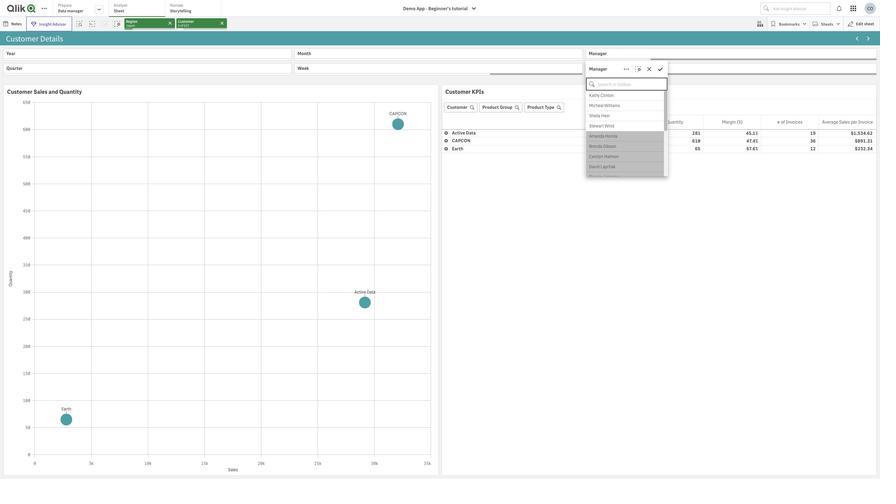 Task type: describe. For each thing, give the bounding box(es) containing it.
sheets
[[822, 21, 834, 27]]

margin
[[722, 119, 736, 125]]

The following search field filters results below as you type text field
[[598, 78, 668, 91]]

selections tool image
[[758, 21, 764, 27]]

active
[[452, 130, 465, 136]]

per
[[851, 119, 858, 125]]

hein
[[602, 113, 610, 119]]

#
[[778, 119, 780, 125]]

(%)
[[737, 119, 743, 125]]

search image for customer
[[468, 105, 475, 110]]

kathy
[[589, 93, 600, 98]]

search image for product group
[[513, 105, 520, 110]]

honda
[[606, 134, 618, 139]]

$2,788.13
[[622, 146, 643, 152]]

capcon
[[452, 138, 471, 144]]

earth
[[452, 146, 464, 152]]

sheet
[[865, 21, 875, 26]]

stewart
[[589, 123, 604, 129]]

amanda
[[589, 134, 605, 139]]

kathy clinton
[[589, 93, 614, 98]]

quantity inside 'customer kpis' application
[[666, 119, 684, 125]]

dennis johnson
[[589, 174, 619, 180]]

# of invoices
[[778, 119, 803, 125]]

tutorial
[[452, 5, 468, 12]]

beginner's
[[429, 5, 451, 12]]

brenda gibson
[[589, 144, 617, 149]]

data for prepare data manager
[[58, 8, 66, 13]]

search image for product type
[[555, 105, 561, 110]]

week
[[298, 65, 309, 71]]

stewart wind optional. 4 of 19 row
[[586, 121, 664, 132]]

region
[[589, 65, 603, 71]]

brenda gibson excluded. 6 of 19 row
[[586, 142, 664, 152]]

next sheet: customer location image
[[866, 36, 872, 42]]

demo app - beginner's tutorial
[[403, 5, 468, 12]]

week element
[[298, 65, 309, 71]]

$232.34
[[855, 146, 873, 152]]

bookmarks button
[[770, 18, 808, 30]]

dennis
[[589, 174, 602, 180]]

narrate storytelling
[[170, 2, 191, 13]]

micheal williams
[[589, 103, 620, 109]]

invoice
[[859, 119, 873, 125]]

$32,087.16
[[619, 138, 643, 144]]

prepare
[[58, 2, 72, 8]]

narrate
[[170, 2, 183, 8]]

tab list containing prepare
[[53, 0, 224, 18]]

plus image for capcon
[[443, 138, 450, 145]]

quarter element
[[6, 65, 23, 71]]

brenda
[[589, 144, 603, 149]]

610
[[693, 138, 701, 144]]

analyze sheet
[[114, 2, 127, 13]]

month
[[298, 51, 311, 57]]

average sales per invoice
[[823, 119, 873, 125]]

1 vertical spatial manager
[[589, 66, 608, 72]]

kathy clinton optional. 1 of 19 row
[[586, 91, 664, 101]]

sheet
[[114, 8, 124, 13]]

values
[[594, 104, 607, 110]]

sheets button
[[812, 18, 842, 30]]

application containing customer sales and quantity
[[0, 0, 881, 479]]

customer sales and quantity application
[[3, 84, 439, 476]]

gibson
[[603, 144, 617, 149]]

wind
[[605, 123, 615, 129]]

step back image
[[89, 21, 95, 27]]

1 horizontal spatial sales
[[612, 119, 623, 125]]

johnson
[[603, 174, 619, 180]]

65
[[695, 146, 701, 152]]

group
[[500, 104, 513, 110]]

manager
[[67, 8, 83, 13]]

clinton
[[601, 93, 614, 98]]



Task type: vqa. For each thing, say whether or not it's contained in the screenshot.
THE CAROLYN HALMON
yes



Task type: locate. For each thing, give the bounding box(es) containing it.
kpis
[[472, 88, 484, 96]]

customer sales and quantity
[[7, 88, 82, 96]]

1 horizontal spatial product
[[528, 104, 544, 110]]

data down 'prepare' at the left
[[58, 8, 66, 13]]

edit sheet button
[[844, 17, 881, 31]]

analyze
[[114, 2, 127, 8]]

type
[[545, 104, 555, 110]]

notes button
[[1, 18, 24, 30]]

manager up region
[[589, 51, 607, 57]]

plus image
[[443, 130, 450, 137], [443, 138, 450, 145]]

customer for customer sales and quantity
[[7, 88, 32, 96]]

1 plus image from the top
[[443, 130, 450, 137]]

1 horizontal spatial data
[[466, 130, 476, 136]]

edit sheet
[[857, 21, 875, 26]]

quantity inside application
[[59, 88, 82, 96]]

data for active data
[[466, 130, 476, 136]]

carolyn halmon excluded. 7 of 19 row
[[586, 152, 664, 162]]

12
[[811, 146, 816, 152]]

0 vertical spatial plus image
[[443, 130, 450, 137]]

amanda honda excluded. 5 of 19 row
[[586, 132, 664, 142]]

halmon
[[604, 154, 619, 160]]

1 vertical spatial plus image
[[443, 138, 450, 145]]

david laychak excluded. 8 of 19 row
[[586, 162, 664, 172]]

manager down 'manager' element
[[589, 66, 608, 72]]

0 horizontal spatial search image
[[468, 105, 475, 110]]

customer kpis
[[446, 88, 484, 96]]

customer left kpis
[[446, 88, 471, 96]]

plus image left active
[[443, 130, 450, 137]]

laychak
[[601, 164, 616, 170]]

david
[[589, 164, 600, 170]]

0 vertical spatial manager
[[589, 51, 607, 57]]

customer down customer kpis
[[447, 104, 468, 110]]

data
[[58, 8, 66, 13], [466, 130, 476, 136]]

previous sheet: product details image
[[855, 36, 860, 42]]

customer down quarter
[[7, 88, 32, 96]]

1 product from the left
[[483, 104, 499, 110]]

product left type
[[528, 104, 544, 110]]

micheal williams optional. 2 of 19 row
[[586, 101, 664, 111]]

product type
[[528, 104, 555, 110]]

0 vertical spatial data
[[58, 8, 66, 13]]

david laychak
[[589, 164, 616, 170]]

0 vertical spatial quantity
[[59, 88, 82, 96]]

quarter
[[6, 65, 23, 71]]

1 horizontal spatial search image
[[513, 105, 520, 110]]

sales up honda
[[612, 119, 623, 125]]

36
[[811, 138, 816, 144]]

57.6%
[[747, 146, 758, 152]]

plus image up plus icon
[[443, 138, 450, 145]]

storytelling
[[170, 8, 191, 13]]

sales inside application
[[34, 88, 47, 96]]

prepare data manager
[[58, 2, 83, 13]]

$891.31
[[855, 138, 873, 144]]

plus image
[[443, 145, 450, 153]]

product left group
[[483, 104, 499, 110]]

region element
[[589, 65, 603, 71]]

sales for average
[[840, 119, 850, 125]]

sales left per
[[840, 119, 850, 125]]

dennis johnson excluded. 9 of 19 row
[[586, 172, 664, 182]]

year element
[[6, 51, 15, 57]]

45.1%
[[746, 130, 758, 136]]

amanda honda
[[589, 134, 618, 139]]

1 horizontal spatial quantity
[[666, 119, 684, 125]]

0 horizontal spatial sales
[[34, 88, 47, 96]]

quantity
[[59, 88, 82, 96], [666, 119, 684, 125]]

application
[[0, 0, 881, 479]]

2 plus image from the top
[[443, 138, 450, 145]]

3 search image from the left
[[555, 105, 561, 110]]

micheal
[[589, 103, 604, 109]]

$29,157.84
[[619, 130, 643, 136]]

1 search image from the left
[[468, 105, 475, 110]]

of
[[781, 119, 785, 125]]

19
[[811, 130, 816, 136]]

data right active
[[466, 130, 476, 136]]

search image
[[468, 105, 475, 110], [513, 105, 520, 110], [555, 105, 561, 110]]

manager
[[589, 51, 607, 57], [589, 66, 608, 72]]

manager element
[[589, 51, 607, 57]]

sales for customer
[[34, 88, 47, 96]]

sheila hein
[[589, 113, 610, 119]]

year
[[6, 51, 15, 57]]

0 horizontal spatial quantity
[[59, 88, 82, 96]]

data inside prepare data manager
[[58, 8, 66, 13]]

month element
[[298, 51, 311, 57]]

2 horizontal spatial sales
[[840, 119, 850, 125]]

Ask Insight Advisor text field
[[772, 3, 831, 14]]

app
[[417, 5, 425, 12]]

active data
[[452, 130, 476, 136]]

carolyn halmon
[[589, 154, 619, 160]]

2 horizontal spatial search image
[[555, 105, 561, 110]]

edit
[[857, 21, 864, 26]]

search results filter region
[[586, 78, 668, 274]]

0 horizontal spatial product
[[483, 104, 499, 110]]

product for product type
[[528, 104, 544, 110]]

invoices
[[786, 119, 803, 125]]

customer kpis application
[[442, 84, 877, 476]]

281
[[693, 130, 701, 136]]

2 product from the left
[[528, 104, 544, 110]]

carolyn
[[589, 154, 604, 160]]

0 horizontal spatial data
[[58, 8, 66, 13]]

product for product group
[[483, 104, 499, 110]]

demo
[[403, 5, 416, 12]]

williams
[[605, 103, 620, 109]]

47.4%
[[747, 138, 758, 144]]

1 vertical spatial data
[[466, 130, 476, 136]]

notes
[[11, 21, 22, 26]]

$1,534.62
[[851, 130, 873, 136]]

sales left and
[[34, 88, 47, 96]]

product
[[483, 104, 499, 110], [528, 104, 544, 110]]

clear all selections image
[[115, 21, 120, 27]]

customer
[[7, 88, 32, 96], [446, 88, 471, 96], [447, 104, 468, 110]]

plus image for active data
[[443, 130, 450, 137]]

demo app - beginner's tutorial button
[[399, 3, 481, 14]]

sales
[[34, 88, 47, 96], [612, 119, 623, 125], [840, 119, 850, 125]]

stewart wind
[[589, 123, 615, 129]]

customer for customer kpis
[[446, 88, 471, 96]]

sheila
[[589, 113, 601, 119]]

data inside 'customer kpis' application
[[466, 130, 476, 136]]

-
[[426, 5, 428, 12]]

average
[[823, 119, 839, 125]]

margin (%)
[[722, 119, 743, 125]]

1 vertical spatial quantity
[[666, 119, 684, 125]]

2 search image from the left
[[513, 105, 520, 110]]

bookmarks
[[779, 21, 800, 27]]

sheila hein optional. 3 of 19 row
[[586, 111, 664, 121]]

and
[[49, 88, 58, 96]]

product group
[[483, 104, 513, 110]]

tab list
[[53, 0, 224, 18]]



